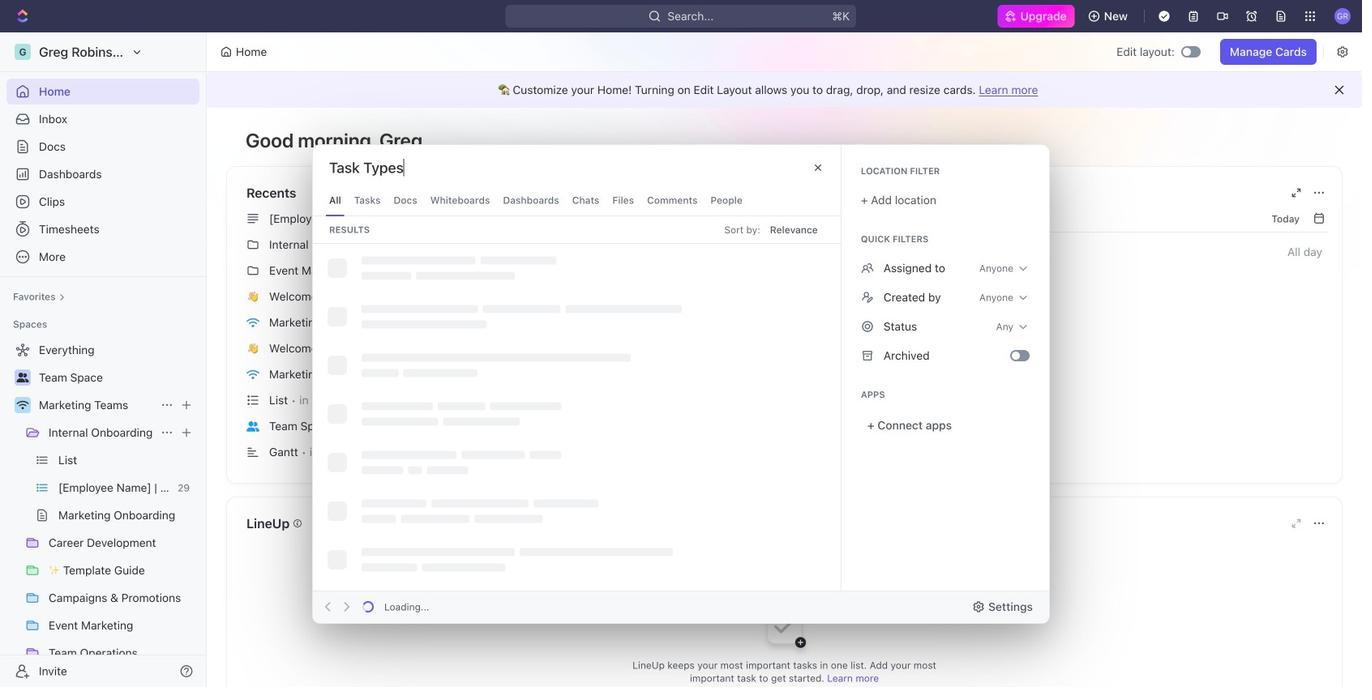 Task type: locate. For each thing, give the bounding box(es) containing it.
user group image
[[247, 421, 259, 432]]

qdq9q image
[[861, 320, 874, 333]]

0 vertical spatial wifi image
[[247, 318, 259, 328]]

wifi image inside the sidebar navigation
[[17, 401, 29, 410]]

1 vertical spatial qdq9q image
[[861, 291, 874, 304]]

qdq9q image
[[861, 262, 874, 275], [861, 291, 874, 304]]

wifi image
[[247, 318, 259, 328], [247, 370, 259, 380], [17, 401, 29, 410]]

2 qdq9q image from the top
[[861, 291, 874, 304]]

tree
[[6, 337, 199, 688]]

alert
[[207, 72, 1362, 108]]

sidebar navigation
[[0, 32, 207, 688]]

0 vertical spatial qdq9q image
[[861, 262, 874, 275]]

2 vertical spatial wifi image
[[17, 401, 29, 410]]



Task type: describe. For each thing, give the bounding box(es) containing it.
1 qdq9q image from the top
[[861, 262, 874, 275]]

Search or run a command… text field
[[329, 158, 451, 178]]

e83zz image
[[861, 349, 874, 362]]

tree inside the sidebar navigation
[[6, 337, 199, 688]]

1 vertical spatial wifi image
[[247, 370, 259, 380]]



Task type: vqa. For each thing, say whether or not it's contained in the screenshot.
James Peterson's Workspace, , element
no



